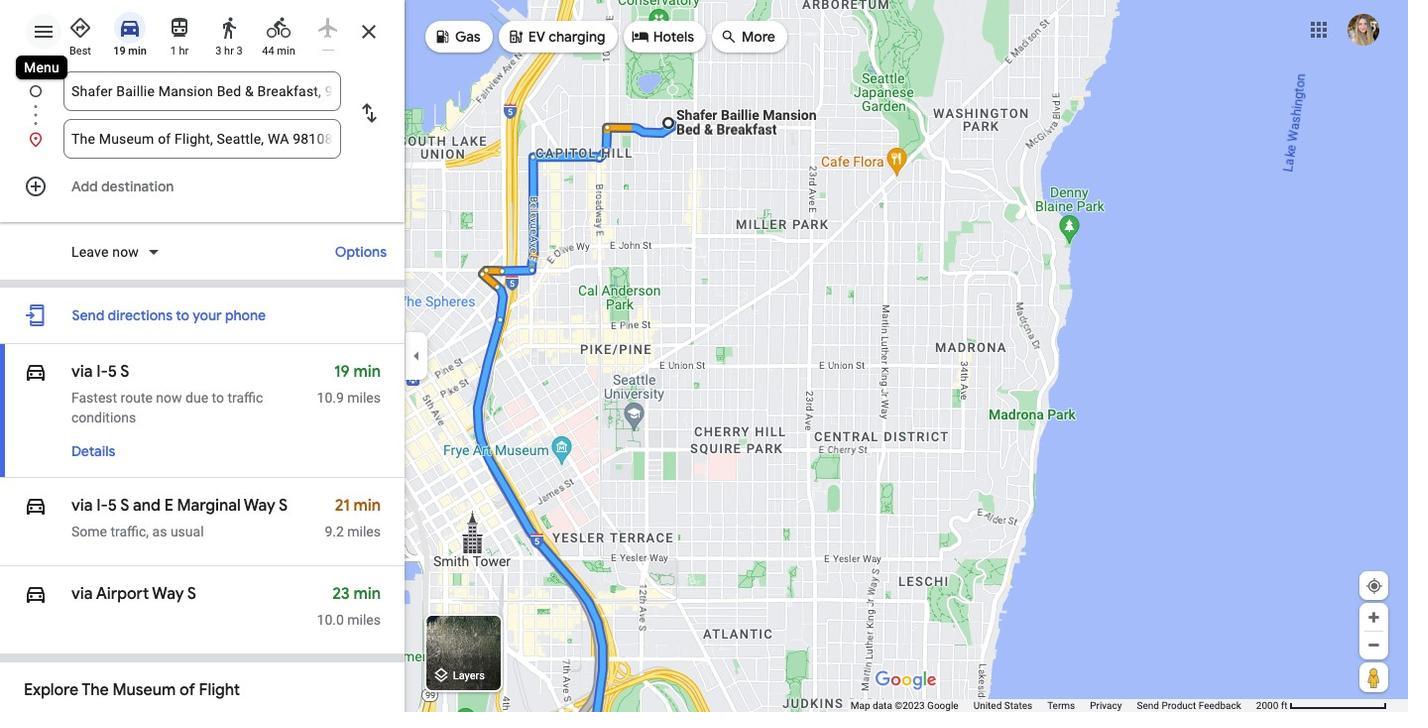 Task type: vqa. For each thing, say whether or not it's contained in the screenshot.
via I-5 S Fastest route now due to traffic conditions 'S'
yes



Task type: locate. For each thing, give the bounding box(es) containing it.
1 vertical spatial way
[[152, 584, 184, 604]]

via inside the via i-5 s and e marginal way s some traffic, as usual
[[71, 496, 93, 516]]

send
[[72, 306, 104, 324], [1137, 700, 1159, 711]]

0 vertical spatial way
[[244, 496, 276, 516]]

min inside 21 min 9.2 miles
[[354, 496, 381, 516]]

 hotels
[[631, 25, 694, 47]]

2 vertical spatial driving image
[[24, 492, 48, 520]]

via for via i-5 s fastest route now due to traffic conditions
[[71, 362, 93, 382]]

 more
[[720, 25, 775, 47]]

3 via from the top
[[71, 584, 93, 604]]

0 vertical spatial to
[[176, 306, 189, 324]]

miles right 9.2
[[347, 524, 381, 540]]

1 vertical spatial send
[[1137, 700, 1159, 711]]

1 vertical spatial miles
[[347, 524, 381, 540]]

flight
[[199, 680, 240, 700]]

hr inside 1 hr radio
[[179, 45, 189, 58]]

i- for fastest
[[96, 362, 108, 382]]

s down the usual
[[187, 584, 196, 604]]

collapse side panel image
[[406, 345, 427, 367]]

0 vertical spatial 19
[[113, 45, 126, 58]]

1 via from the top
[[71, 362, 93, 382]]

min left collapse side panel image
[[353, 362, 381, 382]]

1 horizontal spatial 19
[[334, 362, 350, 382]]

details button
[[61, 433, 125, 469]]

driving image for i-5 s and e marginal way s
[[24, 492, 48, 520]]

i- for and
[[96, 496, 108, 516]]

1 vertical spatial none field
[[71, 119, 333, 159]]

1 hr
[[170, 45, 189, 58]]

5 up the fastest
[[108, 362, 117, 382]]

i- inside the via i-5 s fastest route now due to traffic conditions
[[96, 362, 108, 382]]

2000 ft button
[[1256, 700, 1388, 711]]

5 inside the via i-5 s fastest route now due to traffic conditions
[[108, 362, 117, 382]]

way inside the via i-5 s and e marginal way s some traffic, as usual
[[244, 496, 276, 516]]

best
[[69, 45, 91, 58]]

19 min
[[113, 45, 147, 58]]

miles right the '10.9'
[[347, 390, 381, 406]]

min right 21
[[354, 496, 381, 516]]

2 vertical spatial 
[[24, 580, 48, 608]]

0 vertical spatial via
[[71, 362, 93, 382]]

e
[[164, 496, 173, 516]]

2 i- from the top
[[96, 496, 108, 516]]

0 vertical spatial 
[[24, 358, 48, 386]]

1 miles from the top
[[347, 390, 381, 406]]

0 horizontal spatial 19
[[113, 45, 126, 58]]

send left product
[[1137, 700, 1159, 711]]

miles right the 10.0
[[347, 612, 381, 628]]

5 for fastest
[[108, 362, 117, 382]]

10.9
[[317, 390, 344, 406]]

5 up traffic, at the left bottom
[[108, 496, 117, 516]]

map data ©2023 google
[[851, 700, 959, 711]]

none field up add destination button
[[71, 119, 333, 159]]

3  from the top
[[24, 580, 48, 608]]

1 horizontal spatial to
[[212, 390, 224, 406]]

19 min 10.9 miles
[[317, 362, 381, 406]]

s inside the via i-5 s fastest route now due to traffic conditions
[[120, 362, 129, 382]]

None field
[[71, 71, 333, 111], [71, 119, 333, 159]]

to right due
[[212, 390, 224, 406]]

leave now button
[[63, 242, 169, 266]]

1 vertical spatial now
[[156, 390, 182, 406]]

1 none field from the top
[[71, 71, 333, 111]]


[[24, 358, 48, 386], [24, 492, 48, 520], [24, 580, 48, 608]]

1
[[170, 45, 176, 58]]

via inside the via i-5 s fastest route now due to traffic conditions
[[71, 362, 93, 382]]

destination
[[101, 178, 174, 195]]

19
[[113, 45, 126, 58], [334, 362, 350, 382]]

5 inside the via i-5 s and e marginal way s some traffic, as usual
[[108, 496, 117, 516]]

2 none field from the top
[[71, 119, 333, 159]]

1 horizontal spatial hr
[[224, 45, 234, 58]]

min for i-5 s and e marginal way s
[[354, 496, 381, 516]]

send directions to your phone button
[[62, 296, 276, 335]]

zoom in image
[[1367, 610, 1382, 625]]

send product feedback
[[1137, 700, 1242, 711]]

44 min radio
[[258, 8, 300, 59]]

3 hr 3
[[215, 45, 243, 58]]

1 vertical spatial 5
[[108, 496, 117, 516]]

charging
[[549, 28, 606, 46]]

hr
[[179, 45, 189, 58], [224, 45, 234, 58]]

driving image
[[24, 580, 48, 608]]

2 5 from the top
[[108, 496, 117, 516]]

conditions
[[71, 410, 136, 425]]

1 horizontal spatial 3
[[237, 45, 243, 58]]

send for send product feedback
[[1137, 700, 1159, 711]]

2 vertical spatial via
[[71, 584, 93, 604]]

leave
[[71, 244, 109, 260]]

1 horizontal spatial now
[[156, 390, 182, 406]]

5
[[108, 362, 117, 382], [108, 496, 117, 516]]

 for i-5 s and e marginal way s
[[24, 492, 48, 520]]

2 via from the top
[[71, 496, 93, 516]]

add
[[71, 178, 98, 195]]

send left directions
[[72, 306, 104, 324]]

1 vertical spatial to
[[212, 390, 224, 406]]

0 horizontal spatial send
[[72, 306, 104, 324]]

send directions to your phone
[[72, 306, 266, 324]]

s left and
[[120, 496, 129, 516]]

2 miles from the top
[[347, 524, 381, 540]]

1 hr from the left
[[179, 45, 189, 58]]

0 horizontal spatial to
[[176, 306, 189, 324]]

min inside 'option'
[[277, 45, 295, 58]]

traffic,
[[111, 524, 149, 540]]

2 hr from the left
[[224, 45, 234, 58]]

min right 44
[[277, 45, 295, 58]]

2000
[[1256, 700, 1279, 711]]

miles inside 19 min 10.9 miles
[[347, 390, 381, 406]]

options button
[[325, 234, 397, 270]]

footer
[[851, 699, 1256, 712]]

list item
[[0, 71, 405, 135], [0, 119, 405, 159]]

way right 'airport'
[[152, 584, 184, 604]]

now left due
[[156, 390, 182, 406]]

add destination
[[71, 178, 174, 195]]

explore the museum of flight
[[24, 680, 240, 700]]

1 5 from the top
[[108, 362, 117, 382]]

19 inside option
[[113, 45, 126, 58]]

0 horizontal spatial 3
[[215, 45, 222, 58]]

directions main content
[[0, 0, 405, 712]]

map
[[851, 700, 870, 711]]

3 miles from the top
[[347, 612, 381, 628]]

s
[[120, 362, 129, 382], [120, 496, 129, 516], [279, 496, 288, 516], [187, 584, 196, 604]]

1 vertical spatial via
[[71, 496, 93, 516]]

via left 'airport'
[[71, 584, 93, 604]]

s up route
[[120, 362, 129, 382]]

min right 23
[[353, 584, 381, 604]]

s left 21
[[279, 496, 288, 516]]

united states
[[974, 700, 1033, 711]]

Destination The Museum of Flight, Seattle, WA 98108 field
[[71, 127, 333, 151]]

2  from the top
[[24, 492, 48, 520]]

i-
[[96, 362, 108, 382], [96, 496, 108, 516]]

via up some
[[71, 496, 93, 516]]

None radio
[[307, 8, 349, 51]]

19 inside 19 min 10.9 miles
[[334, 362, 350, 382]]

show your location image
[[1366, 577, 1384, 595]]

send inside send directions to your phone button
[[72, 306, 104, 324]]

1  from the top
[[24, 358, 48, 386]]

min left 1
[[128, 45, 147, 58]]

Starting point Shafer Baillie Mansion Bed & Breakfast, 907 14th Ave E, Seattle, WA 98112 field
[[71, 79, 333, 103]]

way right marginal
[[244, 496, 276, 516]]

united
[[974, 700, 1002, 711]]

via
[[71, 362, 93, 382], [71, 496, 93, 516], [71, 584, 93, 604]]

1 horizontal spatial way
[[244, 496, 276, 516]]

9.2
[[325, 524, 344, 540]]

miles inside the 23 min 10.0 miles
[[347, 612, 381, 628]]

0 vertical spatial miles
[[347, 390, 381, 406]]

fastest
[[71, 390, 117, 406]]

miles inside 21 min 9.2 miles
[[347, 524, 381, 540]]

2 vertical spatial miles
[[347, 612, 381, 628]]

united states button
[[974, 699, 1033, 712]]

21 min 9.2 miles
[[325, 496, 381, 540]]

i- up the fastest
[[96, 362, 108, 382]]

miles for 19
[[347, 390, 381, 406]]

3 hr 3 radio
[[208, 8, 250, 59]]

list inside google maps element
[[0, 71, 405, 159]]

footer containing map data ©2023 google
[[851, 699, 1256, 712]]

miles
[[347, 390, 381, 406], [347, 524, 381, 540], [347, 612, 381, 628]]

min inside 19 min 10.9 miles
[[353, 362, 381, 382]]

23
[[332, 584, 350, 604]]

list item down the 1 hr
[[0, 71, 405, 135]]

0 vertical spatial driving image
[[118, 16, 142, 40]]

due
[[185, 390, 208, 406]]

traffic
[[228, 390, 263, 406]]

19 right the best
[[113, 45, 126, 58]]

s for via airport way s
[[187, 584, 196, 604]]

options
[[335, 243, 387, 261]]

details
[[71, 442, 115, 460]]

0 vertical spatial 5
[[108, 362, 117, 382]]

min for i-5 s
[[353, 362, 381, 382]]

none field down the 1 hr
[[71, 71, 333, 111]]

0 horizontal spatial now
[[112, 244, 139, 260]]

0 vertical spatial none field
[[71, 71, 333, 111]]

1 horizontal spatial send
[[1137, 700, 1159, 711]]

hr inside 3 hr 3 radio
[[224, 45, 234, 58]]

0 horizontal spatial way
[[152, 584, 184, 604]]

1 i- from the top
[[96, 362, 108, 382]]

Best radio
[[60, 8, 101, 59]]

to left your
[[176, 306, 189, 324]]

feedback
[[1199, 700, 1242, 711]]


[[720, 25, 738, 47]]

1 vertical spatial 19
[[334, 362, 350, 382]]

now inside the via i-5 s fastest route now due to traffic conditions
[[156, 390, 182, 406]]

via for via airport way s
[[71, 584, 93, 604]]

0 horizontal spatial hr
[[179, 45, 189, 58]]

to
[[176, 306, 189, 324], [212, 390, 224, 406]]

19 up the '10.9'
[[334, 362, 350, 382]]

driving image
[[118, 16, 142, 40], [24, 358, 48, 386], [24, 492, 48, 520]]

list
[[0, 71, 405, 159]]

now
[[112, 244, 139, 260], [156, 390, 182, 406]]

now right leave
[[112, 244, 139, 260]]

min inside the 23 min 10.0 miles
[[353, 584, 381, 604]]

via up the fastest
[[71, 362, 93, 382]]

0 vertical spatial send
[[72, 306, 104, 324]]

way
[[244, 496, 276, 516], [152, 584, 184, 604]]

i- inside the via i-5 s and e marginal way s some traffic, as usual
[[96, 496, 108, 516]]

zoom out image
[[1367, 638, 1382, 653]]

1 vertical spatial 
[[24, 492, 48, 520]]

hr right 1
[[179, 45, 189, 58]]

send inside send product feedback 'button'
[[1137, 700, 1159, 711]]

product
[[1162, 700, 1196, 711]]

3
[[215, 45, 222, 58], [237, 45, 243, 58]]


[[433, 25, 451, 47]]

hr down walking image
[[224, 45, 234, 58]]

list item up add destination button
[[0, 119, 405, 159]]

privacy
[[1090, 700, 1122, 711]]

via for via i-5 s and e marginal way s some traffic, as usual
[[71, 496, 93, 516]]

show street view coverage image
[[1360, 663, 1389, 692]]

0 vertical spatial i-
[[96, 362, 108, 382]]

i- up some
[[96, 496, 108, 516]]

1 vertical spatial driving image
[[24, 358, 48, 386]]

via i-5 s fastest route now due to traffic conditions
[[71, 362, 263, 425]]

1 vertical spatial i-
[[96, 496, 108, 516]]

0 vertical spatial now
[[112, 244, 139, 260]]



Task type: describe. For each thing, give the bounding box(es) containing it.
google maps element
[[0, 0, 1408, 712]]

 ev charging
[[507, 25, 606, 47]]

phone
[[225, 306, 266, 324]]


[[631, 25, 649, 47]]

s for via i-5 s fastest route now due to traffic conditions
[[120, 362, 129, 382]]

reverse starting point and destination image
[[357, 101, 381, 125]]

 gas
[[433, 25, 481, 47]]

route
[[121, 390, 153, 406]]

your
[[193, 306, 222, 324]]

send product feedback button
[[1137, 699, 1242, 712]]

23 min 10.0 miles
[[317, 584, 381, 628]]

gas
[[455, 28, 481, 46]]

google
[[927, 700, 959, 711]]

5 for and
[[108, 496, 117, 516]]

layers
[[453, 670, 485, 683]]

usual
[[170, 524, 204, 540]]

airport
[[96, 584, 149, 604]]

museum
[[113, 680, 176, 700]]

directions
[[108, 306, 173, 324]]

to inside the via i-5 s fastest route now due to traffic conditions
[[212, 390, 224, 406]]

2000 ft
[[1256, 700, 1288, 711]]

hr for 3
[[224, 45, 234, 58]]

flights image
[[316, 16, 340, 40]]

2 list item from the top
[[0, 119, 405, 159]]

some
[[71, 524, 107, 540]]

©2023
[[895, 700, 925, 711]]

footer inside google maps element
[[851, 699, 1256, 712]]

via i-5 s and e marginal way s some traffic, as usual
[[71, 496, 288, 540]]

of
[[180, 680, 195, 700]]

transit image
[[168, 16, 191, 40]]

hr for 1
[[179, 45, 189, 58]]

 for i-5 s
[[24, 358, 48, 386]]

best travel modes image
[[68, 16, 92, 40]]

privacy button
[[1090, 699, 1122, 712]]

states
[[1004, 700, 1033, 711]]

send for send directions to your phone
[[72, 306, 104, 324]]

close directions image
[[357, 20, 381, 44]]

more
[[742, 28, 775, 46]]

leave now option
[[71, 242, 143, 262]]

terms button
[[1047, 699, 1075, 712]]

driving image for i-5 s
[[24, 358, 48, 386]]

ev
[[528, 28, 545, 46]]

and
[[133, 496, 161, 516]]

hotels
[[653, 28, 694, 46]]

min for airport way s
[[353, 584, 381, 604]]

2 3 from the left
[[237, 45, 243, 58]]

google account: michelle dermenjian  
(michelle.dermenjian@adept.ai) image
[[1348, 14, 1380, 45]]

miles for 23
[[347, 612, 381, 628]]

1 list item from the top
[[0, 71, 405, 135]]

19 min radio
[[109, 8, 151, 59]]

19 for 19 min
[[113, 45, 126, 58]]


[[507, 25, 524, 47]]

1 3 from the left
[[215, 45, 222, 58]]

the
[[82, 680, 109, 700]]

now inside leave now option
[[112, 244, 139, 260]]

none field destination the museum of flight, seattle, wa 98108
[[71, 119, 333, 159]]

walking image
[[217, 16, 241, 40]]

10.0
[[317, 612, 344, 628]]

ft
[[1281, 700, 1288, 711]]

marginal
[[177, 496, 241, 516]]

add destination button
[[0, 167, 405, 206]]

miles for 21
[[347, 524, 381, 540]]

44
[[262, 45, 274, 58]]

19 for 19 min 10.9 miles
[[334, 362, 350, 382]]

44 min
[[262, 45, 295, 58]]

s for via i-5 s and e marginal way s some traffic, as usual
[[120, 496, 129, 516]]

1 hr radio
[[159, 8, 200, 59]]

min inside option
[[128, 45, 147, 58]]

to inside button
[[176, 306, 189, 324]]

cycling image
[[267, 16, 291, 40]]

data
[[873, 700, 892, 711]]

21
[[335, 496, 350, 516]]

via airport way s
[[71, 584, 196, 604]]

driving image inside 19 min option
[[118, 16, 142, 40]]

leave now
[[71, 244, 139, 260]]

as
[[152, 524, 167, 540]]

terms
[[1047, 700, 1075, 711]]

 for airport way s
[[24, 580, 48, 608]]

none field starting point shafer baillie mansion bed & breakfast, 907 14th ave e, seattle, wa 98112
[[71, 71, 333, 111]]

explore
[[24, 680, 78, 700]]



